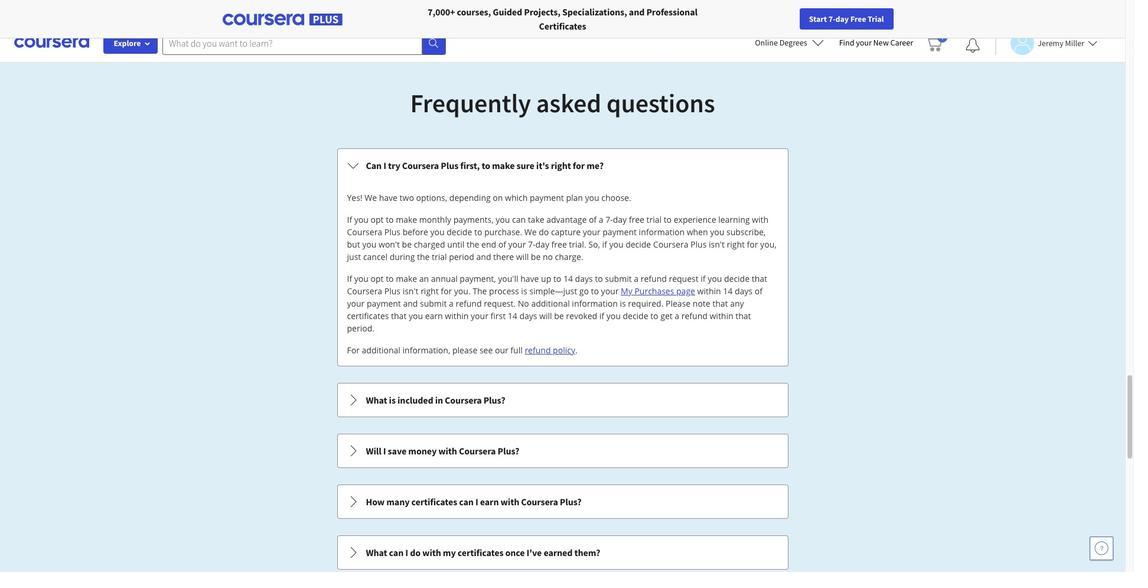 Task type: describe. For each thing, give the bounding box(es) containing it.
that up information,
[[391, 310, 407, 322]]

7- inside button
[[829, 14, 836, 24]]

how
[[366, 496, 385, 508]]

help center image
[[1095, 541, 1109, 556]]

learning
[[719, 214, 750, 225]]

what for what can i do with my certificates once i've earned them?
[[366, 547, 387, 559]]

courses,
[[457, 6, 491, 18]]

you down the yes!
[[355, 214, 369, 225]]

purchases
[[635, 285, 675, 297]]

the
[[473, 285, 487, 297]]

explore
[[114, 38, 141, 48]]

0 vertical spatial we
[[365, 192, 377, 203]]

for inside if you opt to make monthly payments, you can take advantage of a 7-day free trial to experience learning with coursera plus before you decide to purchase. we do capture your payment information when you subscribe, but you won't be charged until the end of your 7-day free trial. so, if you decide coursera plus isn't right for you, just cancel during the trial period and there will be no charge.
[[747, 239, 759, 250]]

0 horizontal spatial day
[[536, 239, 550, 250]]

when
[[687, 226, 708, 238]]

decide inside within 14 days of your payment and submit a refund request. no additional information is required. please note that any certificates that you earn within your first 14 days will be revoked if you decide to get a refund within that period.
[[623, 310, 649, 322]]

your up so, at the top of the page
[[583, 226, 601, 238]]

if inside if you opt to make an annual payment, you'll have up to 14 days to submit a refund request if you decide that coursera plus isn't right for you. the process is simple—just go to your
[[701, 273, 706, 284]]

your up 'period.' at the left bottom of the page
[[347, 298, 365, 309]]

2 vertical spatial 7-
[[528, 239, 536, 250]]

within up note in the right bottom of the page
[[698, 285, 721, 297]]

decide right so, at the top of the page
[[626, 239, 651, 250]]

plan
[[566, 192, 583, 203]]

what is included in coursera plus? button
[[338, 384, 788, 417]]

your left "first" at the bottom left
[[471, 310, 489, 322]]

information inside if you opt to make monthly payments, you can take advantage of a 7-day free trial to experience learning with coursera plus before you decide to purchase. we do capture your payment information when you subscribe, but you won't be charged until the end of your 7-day free trial. so, if you decide coursera plus isn't right for you, just cancel during the trial period and there will be no charge.
[[639, 226, 685, 238]]

that down any
[[736, 310, 752, 322]]

payment inside within 14 days of your payment and submit a refund request. no additional information is required. please note that any certificates that you earn within your first 14 days will be revoked if you decide to get a refund within that period.
[[367, 298, 401, 309]]

to down payments,
[[475, 226, 483, 238]]

find your new career link
[[834, 35, 920, 50]]

isn't inside if you opt to make an annual payment, you'll have up to 14 days to submit a refund request if you decide that coursera plus isn't right for you. the process is simple—just go to your
[[403, 285, 419, 297]]

until
[[448, 239, 465, 250]]

earned
[[544, 547, 573, 559]]

plus up won't at the top of the page
[[385, 226, 401, 238]]

new
[[874, 37, 889, 48]]

and inside within 14 days of your payment and submit a refund request. no additional information is required. please note that any certificates that you earn within your first 14 days will be revoked if you decide to get a refund within that period.
[[403, 298, 418, 309]]

a down annual
[[449, 298, 454, 309]]

have inside if you opt to make an annual payment, you'll have up to 14 days to submit a refund request if you decide that coursera plus isn't right for you. the process is simple—just go to your
[[521, 273, 539, 284]]

coursera image
[[14, 33, 89, 52]]

2 horizontal spatial days
[[735, 285, 753, 297]]

certificates inside within 14 days of your payment and submit a refund request. no additional information is required. please note that any certificates that you earn within your first 14 days will be revoked if you decide to get a refund within that period.
[[347, 310, 389, 322]]

can inside if you opt to make monthly payments, you can take advantage of a 7-day free trial to experience learning with coursera plus before you decide to purchase. we do capture your payment information when you subscribe, but you won't be charged until the end of your 7-day free trial. so, if you decide coursera plus isn't right for you, just cancel during the trial period and there will be no charge.
[[512, 214, 526, 225]]

0 vertical spatial free
[[629, 214, 645, 225]]

plus inside if you opt to make an annual payment, you'll have up to 14 days to submit a refund request if you decide that coursera plus isn't right for you. the process is simple—just go to your
[[385, 285, 401, 297]]

right inside if you opt to make monthly payments, you can take advantage of a 7-day free trial to experience learning with coursera plus before you decide to purchase. we do capture your payment information when you subscribe, but you won't be charged until the end of your 7-day free trial. so, if you decide coursera plus isn't right for you, just cancel during the trial period and there will be no charge.
[[727, 239, 745, 250]]

1 horizontal spatial 7-
[[606, 214, 613, 225]]

career
[[891, 37, 914, 48]]

a inside if you opt to make an annual payment, you'll have up to 14 days to submit a refund request if you decide that coursera plus isn't right for you. the process is simple—just go to your
[[634, 273, 639, 284]]

coursera up but
[[347, 226, 383, 238]]

sure
[[517, 160, 535, 171]]

submit inside within 14 days of your payment and submit a refund request. no additional information is required. please note that any certificates that you earn within your first 14 days will be revoked if you decide to get a refund within that period.
[[420, 298, 447, 309]]

online
[[756, 37, 778, 48]]

you right "when"
[[711, 226, 725, 238]]

period.
[[347, 323, 375, 334]]

find
[[840, 37, 855, 48]]

opt for coursera
[[371, 273, 384, 284]]

how many certificates can i earn with coursera plus?
[[366, 496, 582, 508]]

will
[[366, 445, 382, 457]]

you up information,
[[409, 310, 423, 322]]

to right go
[[591, 285, 599, 297]]

try
[[388, 160, 401, 171]]

2 vertical spatial days
[[520, 310, 538, 322]]

you.
[[454, 285, 471, 297]]

frequently
[[410, 87, 531, 119]]

it's
[[537, 160, 549, 171]]

opt for before
[[371, 214, 384, 225]]

your right find
[[857, 37, 872, 48]]

to inside within 14 days of your payment and submit a refund request. no additional information is required. please note that any certificates that you earn within your first 14 days will be revoked if you decide to get a refund within that period.
[[651, 310, 659, 322]]

0 horizontal spatial be
[[402, 239, 412, 250]]

jeremy miller
[[1039, 38, 1085, 48]]

payment inside if you opt to make monthly payments, you can take advantage of a 7-day free trial to experience learning with coursera plus before you decide to purchase. we do capture your payment information when you subscribe, but you won't be charged until the end of your 7-day free trial. so, if you decide coursera plus isn't right for you, just cancel during the trial period and there will be no charge.
[[603, 226, 637, 238]]

you down monthly
[[431, 226, 445, 238]]

additional inside within 14 days of your payment and submit a refund request. no additional information is required. please note that any certificates that you earn within your first 14 days will be revoked if you decide to get a refund within that period.
[[532, 298, 570, 309]]

decide up until at left top
[[447, 226, 472, 238]]

depending
[[450, 192, 491, 203]]

if for if you opt to make an annual payment, you'll have up to 14 days to submit a refund request if you decide that coursera plus isn't right for you. the process is simple—just go to your
[[347, 273, 352, 284]]

just
[[347, 251, 361, 262]]

no
[[518, 298, 529, 309]]

1 vertical spatial the
[[417, 251, 430, 262]]

annual
[[431, 273, 458, 284]]

make for payments,
[[396, 214, 417, 225]]

charge.
[[555, 251, 584, 262]]

0 horizontal spatial trial
[[432, 251, 447, 262]]

in
[[435, 394, 443, 406]]

coursera inside if you opt to make an annual payment, you'll have up to 14 days to submit a refund request if you decide that coursera plus isn't right for you. the process is simple—just go to your
[[347, 285, 383, 297]]

is inside dropdown button
[[389, 394, 396, 406]]

page
[[677, 285, 696, 297]]

advantage
[[547, 214, 587, 225]]

what can i do with my certificates once i've earned them?
[[366, 547, 601, 559]]

certificates inside dropdown button
[[412, 496, 458, 508]]

purchase.
[[485, 226, 523, 238]]

please
[[666, 298, 691, 309]]

0 horizontal spatial additional
[[362, 345, 401, 356]]

and inside 7,000+ courses, guided projects, specializations, and professional certificates
[[629, 6, 645, 18]]

revoked
[[566, 310, 598, 322]]

plus down "when"
[[691, 239, 707, 250]]

yes! we have two options, depending on which payment plan you choose.
[[347, 192, 632, 203]]

1 vertical spatial 14
[[724, 285, 733, 297]]

to down 'during'
[[386, 273, 394, 284]]

charged
[[414, 239, 445, 250]]

start 7-day free trial
[[810, 14, 885, 24]]

with inside if you opt to make monthly payments, you can take advantage of a 7-day free trial to experience learning with coursera plus before you decide to purchase. we do capture your payment information when you subscribe, but you won't be charged until the end of your 7-day free trial. so, if you decide coursera plus isn't right for you, just cancel during the trial period and there will be no charge.
[[752, 214, 769, 225]]

to right 'up' on the left top of the page
[[554, 273, 562, 284]]

before
[[403, 226, 428, 238]]

plus inside can i try coursera plus first, to make sure it's right for me? dropdown button
[[441, 160, 459, 171]]

plus? inside dropdown button
[[484, 394, 506, 406]]

request.
[[484, 298, 516, 309]]

my purchases page
[[621, 285, 696, 297]]

within 14 days of your payment and submit a refund request. no additional information is required. please note that any certificates that you earn within your first 14 days will be revoked if you decide to get a refund within that period.
[[347, 285, 763, 334]]

make inside dropdown button
[[492, 160, 515, 171]]

full
[[511, 345, 523, 356]]

banner navigation
[[9, 0, 333, 33]]

to inside can i try coursera plus first, to make sure it's right for me? dropdown button
[[482, 160, 491, 171]]

first,
[[461, 160, 480, 171]]

i inside dropdown button
[[476, 496, 479, 508]]

a inside if you opt to make monthly payments, you can take advantage of a 7-day free trial to experience learning with coursera plus before you decide to purchase. we do capture your payment information when you subscribe, but you won't be charged until the end of your 7-day free trial. so, if you decide coursera plus isn't right for you, just cancel during the trial period and there will be no charge.
[[599, 214, 604, 225]]

right inside if you opt to make an annual payment, you'll have up to 14 days to submit a refund request if you decide that coursera plus isn't right for you. the process is simple—just go to your
[[421, 285, 439, 297]]

0 vertical spatial have
[[379, 192, 398, 203]]

process
[[489, 285, 519, 297]]

0 vertical spatial trial
[[647, 214, 662, 225]]

save
[[388, 445, 407, 457]]

governments
[[270, 6, 323, 18]]

free
[[851, 14, 867, 24]]

1 horizontal spatial of
[[589, 214, 597, 225]]

end
[[482, 239, 497, 250]]

for governments
[[255, 6, 323, 18]]

if you opt to make an annual payment, you'll have up to 14 days to submit a refund request if you decide that coursera plus isn't right for you. the process is simple—just go to your
[[347, 273, 768, 297]]

what can i do with my certificates once i've earned them? button
[[338, 536, 788, 569]]

online degrees
[[756, 37, 808, 48]]

to up won't at the top of the page
[[386, 214, 394, 225]]

take
[[528, 214, 545, 225]]

trial.
[[569, 239, 587, 250]]

jeremy
[[1039, 38, 1064, 48]]

a right get
[[675, 310, 680, 322]]

there
[[494, 251, 514, 262]]

options,
[[416, 192, 448, 203]]

refund down note in the right bottom of the page
[[682, 310, 708, 322]]

start
[[810, 14, 828, 24]]

you right so, at the top of the page
[[610, 239, 624, 250]]

refund right 'full'
[[525, 345, 551, 356]]

first
[[491, 310, 506, 322]]

go
[[580, 285, 589, 297]]

coursera right try
[[402, 160, 439, 171]]

7,000+
[[428, 6, 455, 18]]

coursera down "when"
[[654, 239, 689, 250]]

14 inside if you opt to make an annual payment, you'll have up to 14 days to submit a refund request if you decide that coursera plus isn't right for you. the process is simple—just go to your
[[564, 273, 573, 284]]

of inside within 14 days of your payment and submit a refund request. no additional information is required. please note that any certificates that you earn within your first 14 days will be revoked if you decide to get a refund within that period.
[[755, 285, 763, 297]]

frequently asked questions
[[410, 87, 716, 119]]

on
[[493, 192, 503, 203]]

universities
[[188, 6, 236, 18]]

you up note in the right bottom of the page
[[708, 273, 722, 284]]

to left experience
[[664, 214, 672, 225]]

required.
[[628, 298, 664, 309]]

shopping cart: 1 item image
[[926, 33, 948, 51]]

you up cancel at the top left of page
[[362, 239, 377, 250]]

will inside within 14 days of your payment and submit a refund request. no additional information is required. please note that any certificates that you earn within your first 14 days will be revoked if you decide to get a refund within that period.
[[540, 310, 552, 322]]

you up purchase.
[[496, 214, 510, 225]]

certificates
[[539, 20, 587, 32]]

1 vertical spatial free
[[552, 239, 567, 250]]

if for if you opt to make monthly payments, you can take advantage of a 7-day free trial to experience learning with coursera plus before you decide to purchase. we do capture your payment information when you subscribe, but you won't be charged until the end of your 7-day free trial. so, if you decide coursera plus isn't right for you, just cancel during the trial period and there will be no charge.
[[347, 214, 352, 225]]

earn inside how many certificates can i earn with coursera plus? dropdown button
[[480, 496, 499, 508]]

i've
[[527, 547, 542, 559]]

to down so, at the top of the page
[[595, 273, 603, 284]]

What do you want to learn? text field
[[163, 31, 423, 55]]

right inside dropdown button
[[551, 160, 571, 171]]

for inside dropdown button
[[573, 160, 585, 171]]



Task type: locate. For each thing, give the bounding box(es) containing it.
them?
[[575, 547, 601, 559]]

1 vertical spatial be
[[531, 251, 541, 262]]

1 vertical spatial what
[[366, 547, 387, 559]]

make left sure
[[492, 160, 515, 171]]

payment up take
[[530, 192, 564, 203]]

1 vertical spatial if
[[347, 273, 352, 284]]

that left any
[[713, 298, 729, 309]]

have left two
[[379, 192, 398, 203]]

0 horizontal spatial the
[[417, 251, 430, 262]]

but
[[347, 239, 360, 250]]

0 vertical spatial right
[[551, 160, 571, 171]]

can
[[366, 160, 382, 171]]

2 if from the top
[[347, 273, 352, 284]]

0 vertical spatial can
[[512, 214, 526, 225]]

for
[[255, 6, 268, 18], [347, 345, 360, 356]]

you right plan
[[585, 192, 600, 203]]

make for annual
[[396, 273, 417, 284]]

specializations,
[[563, 6, 628, 18]]

0 horizontal spatial is
[[389, 394, 396, 406]]

of down you,
[[755, 285, 763, 297]]

earn up what can i do with my certificates once i've earned them?
[[480, 496, 499, 508]]

to right the first,
[[482, 160, 491, 171]]

if right so, at the top of the page
[[603, 239, 607, 250]]

can i try coursera plus first, to make sure it's right for me?
[[366, 160, 604, 171]]

i left my
[[406, 547, 408, 559]]

to left get
[[651, 310, 659, 322]]

and down end
[[477, 251, 491, 262]]

0 horizontal spatial days
[[520, 310, 538, 322]]

0 horizontal spatial payment
[[367, 298, 401, 309]]

2 vertical spatial if
[[600, 310, 605, 322]]

0 vertical spatial do
[[539, 226, 549, 238]]

show notifications image
[[966, 38, 981, 53]]

0 horizontal spatial of
[[499, 239, 506, 250]]

make
[[492, 160, 515, 171], [396, 214, 417, 225], [396, 273, 417, 284]]

you
[[585, 192, 600, 203], [355, 214, 369, 225], [496, 214, 510, 225], [431, 226, 445, 238], [711, 226, 725, 238], [362, 239, 377, 250], [610, 239, 624, 250], [355, 273, 369, 284], [708, 273, 722, 284], [409, 310, 423, 322], [607, 310, 621, 322]]

isn't down 'during'
[[403, 285, 419, 297]]

1 horizontal spatial be
[[531, 251, 541, 262]]

0 vertical spatial payment
[[530, 192, 564, 203]]

information inside within 14 days of your payment and submit a refund request. no additional information is required. please note that any certificates that you earn within your first 14 days will be revoked if you decide to get a refund within that period.
[[572, 298, 618, 309]]

be left the revoked
[[555, 310, 564, 322]]

1 vertical spatial right
[[727, 239, 745, 250]]

the down charged
[[417, 251, 430, 262]]

0 horizontal spatial information
[[572, 298, 618, 309]]

2 vertical spatial for
[[441, 285, 452, 297]]

2 opt from the top
[[371, 273, 384, 284]]

2 vertical spatial payment
[[367, 298, 401, 309]]

opt inside if you opt to make an annual payment, you'll have up to 14 days to submit a refund request if you decide that coursera plus isn't right for you. the process is simple—just go to your
[[371, 273, 384, 284]]

do inside dropdown button
[[410, 547, 421, 559]]

if you opt to make monthly payments, you can take advantage of a 7-day free trial to experience learning with coursera plus before you decide to purchase. we do capture your payment information when you subscribe, but you won't be charged until the end of your 7-day free trial. so, if you decide coursera plus isn't right for you, just cancel during the trial period and there will be no charge.
[[347, 214, 777, 262]]

make up before
[[396, 214, 417, 225]]

0 vertical spatial the
[[467, 239, 480, 250]]

for down subscribe,
[[747, 239, 759, 250]]

i up what can i do with my certificates once i've earned them?
[[476, 496, 479, 508]]

free
[[629, 214, 645, 225], [552, 239, 567, 250]]

coursera down just
[[347, 285, 383, 297]]

0 vertical spatial opt
[[371, 214, 384, 225]]

1 vertical spatial certificates
[[412, 496, 458, 508]]

refund down the you.
[[456, 298, 482, 309]]

trial down charged
[[432, 251, 447, 262]]

0 vertical spatial isn't
[[709, 239, 725, 250]]

isn't
[[709, 239, 725, 250], [403, 285, 419, 297]]

certificates
[[347, 310, 389, 322], [412, 496, 458, 508], [458, 547, 504, 559]]

1 vertical spatial do
[[410, 547, 421, 559]]

capture
[[551, 226, 581, 238]]

certificates up 'period.' at the left bottom of the page
[[347, 310, 389, 322]]

for for for governments
[[255, 6, 268, 18]]

14
[[564, 273, 573, 284], [724, 285, 733, 297], [508, 310, 518, 322]]

1 horizontal spatial is
[[522, 285, 528, 297]]

with inside dropdown button
[[501, 496, 520, 508]]

we right the yes!
[[365, 192, 377, 203]]

can inside dropdown button
[[389, 547, 404, 559]]

during
[[390, 251, 415, 262]]

day up no
[[536, 239, 550, 250]]

can inside dropdown button
[[459, 496, 474, 508]]

2 horizontal spatial and
[[629, 6, 645, 18]]

within down the you.
[[445, 310, 469, 322]]

1 vertical spatial trial
[[432, 251, 447, 262]]

decide inside if you opt to make an annual payment, you'll have up to 14 days to submit a refund request if you decide that coursera plus isn't right for you. the process is simple—just go to your
[[725, 273, 750, 284]]

2 horizontal spatial of
[[755, 285, 763, 297]]

payment,
[[460, 273, 496, 284]]

0 horizontal spatial free
[[552, 239, 567, 250]]

a up so, at the top of the page
[[599, 214, 604, 225]]

list
[[336, 147, 790, 572]]

i inside dropdown button
[[383, 445, 386, 457]]

is down my
[[620, 298, 626, 309]]

isn't inside if you opt to make monthly payments, you can take advantage of a 7-day free trial to experience learning with coursera plus before you decide to purchase. we do capture your payment information when you subscribe, but you won't be charged until the end of your 7-day free trial. so, if you decide coursera plus isn't right for you, just cancel during the trial period and there will be no charge.
[[709, 239, 725, 250]]

1 what from the top
[[366, 394, 387, 406]]

0 vertical spatial additional
[[532, 298, 570, 309]]

0 vertical spatial what
[[366, 394, 387, 406]]

coursera up how many certificates can i earn with coursera plus?
[[459, 445, 496, 457]]

can down the many
[[389, 547, 404, 559]]

1 vertical spatial if
[[701, 273, 706, 284]]

0 horizontal spatial can
[[389, 547, 404, 559]]

0 vertical spatial be
[[402, 239, 412, 250]]

period
[[449, 251, 475, 262]]

1 vertical spatial earn
[[480, 496, 499, 508]]

for inside banner navigation
[[255, 6, 268, 18]]

online degrees button
[[746, 30, 834, 56]]

1 vertical spatial isn't
[[403, 285, 419, 297]]

1 vertical spatial day
[[613, 214, 627, 225]]

two
[[400, 192, 414, 203]]

free down the capture
[[552, 239, 567, 250]]

plus left the first,
[[441, 160, 459, 171]]

2 vertical spatial 14
[[508, 310, 518, 322]]

submit inside if you opt to make an annual payment, you'll have up to 14 days to submit a refund request if you decide that coursera plus isn't right for you. the process is simple—just go to your
[[605, 273, 632, 284]]

plus? inside dropdown button
[[560, 496, 582, 508]]

start 7-day free trial button
[[800, 8, 894, 30]]

1 vertical spatial for
[[347, 345, 360, 356]]

payment
[[530, 192, 564, 203], [603, 226, 637, 238], [367, 298, 401, 309]]

projects,
[[524, 6, 561, 18]]

1 horizontal spatial submit
[[605, 273, 632, 284]]

for inside list
[[347, 345, 360, 356]]

what for what is included in coursera plus?
[[366, 394, 387, 406]]

certificates right my
[[458, 547, 504, 559]]

make left an
[[396, 273, 417, 284]]

0 vertical spatial will
[[516, 251, 529, 262]]

0 vertical spatial 14
[[564, 273, 573, 284]]

that down you,
[[752, 273, 768, 284]]

14 up any
[[724, 285, 733, 297]]

simple—just
[[530, 285, 578, 297]]

if
[[603, 239, 607, 250], [701, 273, 706, 284], [600, 310, 605, 322]]

1 horizontal spatial free
[[629, 214, 645, 225]]

list containing can i try coursera plus first, to make sure it's right for me?
[[336, 147, 790, 572]]

guided
[[493, 6, 523, 18]]

is up no
[[522, 285, 528, 297]]

how many certificates can i earn with coursera plus? button
[[338, 485, 788, 518]]

and inside if you opt to make monthly payments, you can take advantage of a 7-day free trial to experience learning with coursera plus before you decide to purchase. we do capture your payment information when you subscribe, but you won't be charged until the end of your 7-day free trial. so, if you decide coursera plus isn't right for you, just cancel during the trial period and there will be no charge.
[[477, 251, 491, 262]]

coursera inside dropdown button
[[459, 445, 496, 457]]

universities link
[[170, 0, 241, 24]]

7- right start
[[829, 14, 836, 24]]

1 vertical spatial and
[[477, 251, 491, 262]]

2 horizontal spatial is
[[620, 298, 626, 309]]

i left try
[[384, 160, 387, 171]]

for left governments
[[255, 6, 268, 18]]

right down subscribe,
[[727, 239, 745, 250]]

1 vertical spatial information
[[572, 298, 618, 309]]

make inside if you opt to make an annual payment, you'll have up to 14 days to submit a refund request if you decide that coursera plus isn't right for you. the process is simple—just go to your
[[396, 273, 417, 284]]

for for for additional information, please see our full refund policy .
[[347, 345, 360, 356]]

have
[[379, 192, 398, 203], [521, 273, 539, 284]]

we down take
[[525, 226, 537, 238]]

professional
[[647, 6, 698, 18]]

earn up information,
[[425, 310, 443, 322]]

what left the included at the left bottom of the page
[[366, 394, 387, 406]]

2 vertical spatial day
[[536, 239, 550, 250]]

information down go
[[572, 298, 618, 309]]

1 vertical spatial we
[[525, 226, 537, 238]]

0 horizontal spatial will
[[516, 251, 529, 262]]

submit down an
[[420, 298, 447, 309]]

cancel
[[363, 251, 388, 262]]

for inside if you opt to make an annual payment, you'll have up to 14 days to submit a refund request if you decide that coursera plus isn't right for you. the process is simple—just go to your
[[441, 285, 452, 297]]

isn't down learning
[[709, 239, 725, 250]]

days inside if you opt to make an annual payment, you'll have up to 14 days to submit a refund request if you decide that coursera plus isn't right for you. the process is simple—just go to your
[[575, 273, 593, 284]]

if down just
[[347, 273, 352, 284]]

day inside button
[[836, 14, 849, 24]]

right down an
[[421, 285, 439, 297]]

with inside dropdown button
[[439, 445, 457, 457]]

if
[[347, 214, 352, 225], [347, 273, 352, 284]]

and down 'during'
[[403, 298, 418, 309]]

1 vertical spatial have
[[521, 273, 539, 284]]

asked
[[537, 87, 602, 119]]

coursera right 'in'
[[445, 394, 482, 406]]

1 vertical spatial plus?
[[498, 445, 520, 457]]

you right the revoked
[[607, 310, 621, 322]]

will
[[516, 251, 529, 262], [540, 310, 552, 322]]

you,
[[761, 239, 777, 250]]

day
[[836, 14, 849, 24], [613, 214, 627, 225], [536, 239, 550, 250]]

certificates inside dropdown button
[[458, 547, 504, 559]]

2 vertical spatial is
[[389, 394, 396, 406]]

information
[[639, 226, 685, 238], [572, 298, 618, 309]]

day down choose.
[[613, 214, 627, 225]]

if inside if you opt to make an annual payment, you'll have up to 14 days to submit a refund request if you decide that coursera plus isn't right for you. the process is simple—just go to your
[[347, 273, 352, 284]]

2 horizontal spatial 7-
[[829, 14, 836, 24]]

0 horizontal spatial and
[[403, 298, 418, 309]]

if inside if you opt to make monthly payments, you can take advantage of a 7-day free trial to experience learning with coursera plus before you decide to purchase. we do capture your payment information when you subscribe, but you won't be charged until the end of your 7-day free trial. so, if you decide coursera plus isn't right for you, just cancel during the trial period and there will be no charge.
[[603, 239, 607, 250]]

2 vertical spatial right
[[421, 285, 439, 297]]

1 vertical spatial submit
[[420, 298, 447, 309]]

0 vertical spatial for
[[573, 160, 585, 171]]

1 horizontal spatial additional
[[532, 298, 570, 309]]

2 horizontal spatial 14
[[724, 285, 733, 297]]

2 horizontal spatial right
[[727, 239, 745, 250]]

1 vertical spatial payment
[[603, 226, 637, 238]]

plus?
[[484, 394, 506, 406], [498, 445, 520, 457], [560, 496, 582, 508]]

submit up my
[[605, 273, 632, 284]]

0 horizontal spatial 14
[[508, 310, 518, 322]]

1 vertical spatial will
[[540, 310, 552, 322]]

0 vertical spatial is
[[522, 285, 528, 297]]

2 vertical spatial can
[[389, 547, 404, 559]]

1 horizontal spatial and
[[477, 251, 491, 262]]

for left me?
[[573, 160, 585, 171]]

and left professional
[[629, 6, 645, 18]]

can i try coursera plus first, to make sure it's right for me? button
[[338, 149, 788, 182]]

up
[[541, 273, 552, 284]]

days up go
[[575, 273, 593, 284]]

0 vertical spatial make
[[492, 160, 515, 171]]

explore button
[[103, 33, 158, 54]]

0 vertical spatial submit
[[605, 273, 632, 284]]

choose.
[[602, 192, 632, 203]]

find your new career
[[840, 37, 914, 48]]

any
[[731, 298, 745, 309]]

plus
[[441, 160, 459, 171], [385, 226, 401, 238], [691, 239, 707, 250], [385, 285, 401, 297]]

refund up purchases
[[641, 273, 667, 284]]

1 vertical spatial for
[[747, 239, 759, 250]]

information,
[[403, 345, 451, 356]]

plus down 'during'
[[385, 285, 401, 297]]

1 horizontal spatial right
[[551, 160, 571, 171]]

plus? inside dropdown button
[[498, 445, 520, 457]]

if inside if you opt to make monthly payments, you can take advantage of a 7-day free trial to experience learning with coursera plus before you decide to purchase. we do capture your payment information when you subscribe, but you won't be charged until the end of your 7-day free trial. so, if you decide coursera plus isn't right for you, just cancel during the trial period and there will be no charge.
[[347, 214, 352, 225]]

will right there
[[516, 251, 529, 262]]

request
[[669, 273, 699, 284]]

degrees
[[780, 37, 808, 48]]

for down annual
[[441, 285, 452, 297]]

note
[[693, 298, 711, 309]]

see
[[480, 345, 493, 356]]

1 horizontal spatial earn
[[480, 496, 499, 508]]

be left no
[[531, 251, 541, 262]]

many
[[387, 496, 410, 508]]

money
[[409, 445, 437, 457]]

with up subscribe,
[[752, 214, 769, 225]]

that inside if you opt to make an annual payment, you'll have up to 14 days to submit a refund request if you decide that coursera plus isn't right for you. the process is simple—just go to your
[[752, 273, 768, 284]]

won't
[[379, 239, 400, 250]]

0 horizontal spatial submit
[[420, 298, 447, 309]]

coursera plus image
[[223, 14, 343, 25]]

with left my
[[423, 547, 441, 559]]

your inside if you opt to make an annual payment, you'll have up to 14 days to submit a refund request if you decide that coursera plus isn't right for you. the process is simple—just go to your
[[601, 285, 619, 297]]

will down the simple—just
[[540, 310, 552, 322]]

payments,
[[454, 214, 494, 225]]

for down 'period.' at the left bottom of the page
[[347, 345, 360, 356]]

my
[[621, 285, 633, 297]]

what down how
[[366, 547, 387, 559]]

.
[[576, 345, 578, 356]]

refund inside if you opt to make an annual payment, you'll have up to 14 days to submit a refund request if you decide that coursera plus isn't right for you. the process is simple—just go to your
[[641, 273, 667, 284]]

i right will
[[383, 445, 386, 457]]

2 vertical spatial make
[[396, 273, 417, 284]]

days down no
[[520, 310, 538, 322]]

7- down choose.
[[606, 214, 613, 225]]

1 horizontal spatial days
[[575, 273, 593, 284]]

with inside dropdown button
[[423, 547, 441, 559]]

1 horizontal spatial payment
[[530, 192, 564, 203]]

is inside within 14 days of your payment and submit a refund request. no additional information is required. please note that any certificates that you earn within your first 14 days will be revoked if you decide to get a refund within that period.
[[620, 298, 626, 309]]

will i save money with coursera plus? button
[[338, 434, 788, 468]]

if right request
[[701, 273, 706, 284]]

to
[[482, 160, 491, 171], [386, 214, 394, 225], [664, 214, 672, 225], [475, 226, 483, 238], [386, 273, 394, 284], [554, 273, 562, 284], [595, 273, 603, 284], [591, 285, 599, 297], [651, 310, 659, 322]]

with
[[752, 214, 769, 225], [439, 445, 457, 457], [501, 496, 520, 508], [423, 547, 441, 559]]

information down experience
[[639, 226, 685, 238]]

is left the included at the left bottom of the page
[[389, 394, 396, 406]]

0 vertical spatial if
[[347, 214, 352, 225]]

policy
[[553, 345, 576, 356]]

your up there
[[509, 239, 526, 250]]

coursera up i've
[[522, 496, 558, 508]]

1 horizontal spatial isn't
[[709, 239, 725, 250]]

1 horizontal spatial trial
[[647, 214, 662, 225]]

have left 'up' on the left top of the page
[[521, 273, 539, 284]]

1 vertical spatial days
[[735, 285, 753, 297]]

opt up won't at the top of the page
[[371, 214, 384, 225]]

opt down cancel at the top left of page
[[371, 273, 384, 284]]

payment down choose.
[[603, 226, 637, 238]]

coursera inside dropdown button
[[522, 496, 558, 508]]

with up once
[[501, 496, 520, 508]]

days
[[575, 273, 593, 284], [735, 285, 753, 297], [520, 310, 538, 322]]

submit
[[605, 273, 632, 284], [420, 298, 447, 309]]

1 if from the top
[[347, 214, 352, 225]]

1 vertical spatial 7-
[[606, 214, 613, 225]]

make inside if you opt to make monthly payments, you can take advantage of a 7-day free trial to experience learning with coursera plus before you decide to purchase. we do capture your payment information when you subscribe, but you won't be charged until the end of your 7-day free trial. so, if you decide coursera plus isn't right for you, just cancel during the trial period and there will be no charge.
[[396, 214, 417, 225]]

you'll
[[498, 273, 519, 284]]

2 vertical spatial certificates
[[458, 547, 504, 559]]

2 horizontal spatial be
[[555, 310, 564, 322]]

so,
[[589, 239, 600, 250]]

2 what from the top
[[366, 547, 387, 559]]

1 opt from the top
[[371, 214, 384, 225]]

be inside within 14 days of your payment and submit a refund request. no additional information is required. please note that any certificates that you earn within your first 14 days will be revoked if you decide to get a refund within that period.
[[555, 310, 564, 322]]

None search field
[[163, 31, 446, 55]]

questions
[[607, 87, 716, 119]]

if inside within 14 days of your payment and submit a refund request. no additional information is required. please note that any certificates that you earn within your first 14 days will be revoked if you decide to get a refund within that period.
[[600, 310, 605, 322]]

our
[[495, 345, 509, 356]]

we inside if you opt to make monthly payments, you can take advantage of a 7-day free trial to experience learning with coursera plus before you decide to purchase. we do capture your payment information when you subscribe, but you won't be charged until the end of your 7-day free trial. so, if you decide coursera plus isn't right for you, just cancel during the trial period and there will be no charge.
[[525, 226, 537, 238]]

0 vertical spatial of
[[589, 214, 597, 225]]

no
[[543, 251, 553, 262]]

is inside if you opt to make an annual payment, you'll have up to 14 days to submit a refund request if you decide that coursera plus isn't right for you. the process is simple—just go to your
[[522, 285, 528, 297]]

earn inside within 14 days of your payment and submit a refund request. no additional information is required. please note that any certificates that you earn within your first 14 days will be revoked if you decide to get a refund within that period.
[[425, 310, 443, 322]]

2 horizontal spatial for
[[747, 239, 759, 250]]

do left my
[[410, 547, 421, 559]]

1 horizontal spatial will
[[540, 310, 552, 322]]

your
[[857, 37, 872, 48], [583, 226, 601, 238], [509, 239, 526, 250], [601, 285, 619, 297], [347, 298, 365, 309], [471, 310, 489, 322]]

decide up any
[[725, 273, 750, 284]]

you down just
[[355, 273, 369, 284]]

0 vertical spatial days
[[575, 273, 593, 284]]

1 horizontal spatial the
[[467, 239, 480, 250]]

be
[[402, 239, 412, 250], [531, 251, 541, 262], [555, 310, 564, 322]]

opt inside if you opt to make monthly payments, you can take advantage of a 7-day free trial to experience learning with coursera plus before you decide to purchase. we do capture your payment information when you subscribe, but you won't be charged until the end of your 7-day free trial. so, if you decide coursera plus isn't right for you, just cancel during the trial period and there will be no charge.
[[371, 214, 384, 225]]

will inside if you opt to make monthly payments, you can take advantage of a 7-day free trial to experience learning with coursera plus before you decide to purchase. we do capture your payment information when you subscribe, but you won't be charged until the end of your 7-day free trial. so, if you decide coursera plus isn't right for you, just cancel during the trial period and there will be no charge.
[[516, 251, 529, 262]]

within down any
[[710, 310, 734, 322]]

jeremy miller button
[[996, 31, 1098, 55]]

1 vertical spatial is
[[620, 298, 626, 309]]

do inside if you opt to make monthly payments, you can take advantage of a 7-day free trial to experience learning with coursera plus before you decide to purchase. we do capture your payment information when you subscribe, but you won't be charged until the end of your 7-day free trial. so, if you decide coursera plus isn't right for you, just cancel during the trial period and there will be no charge.
[[539, 226, 549, 238]]

included
[[398, 394, 434, 406]]

additional down 'period.' at the left bottom of the page
[[362, 345, 401, 356]]

1 vertical spatial opt
[[371, 273, 384, 284]]

2 horizontal spatial can
[[512, 214, 526, 225]]

0 vertical spatial plus?
[[484, 394, 506, 406]]

if right the revoked
[[600, 310, 605, 322]]

which
[[505, 192, 528, 203]]

2 horizontal spatial payment
[[603, 226, 637, 238]]

can up what can i do with my certificates once i've earned them?
[[459, 496, 474, 508]]

1 horizontal spatial for
[[347, 345, 360, 356]]



Task type: vqa. For each thing, say whether or not it's contained in the screenshot.
studied
no



